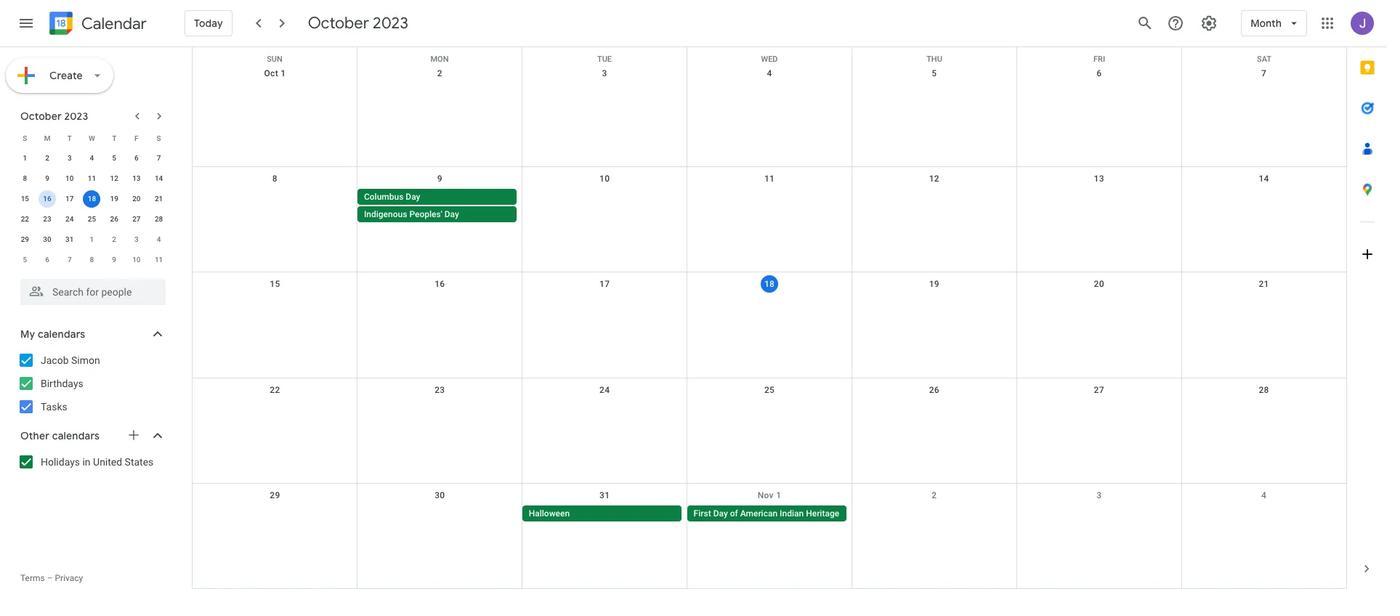 Task type: locate. For each thing, give the bounding box(es) containing it.
main drawer image
[[17, 15, 35, 32]]

mon
[[431, 55, 449, 64]]

11 for october 2023
[[88, 174, 96, 182]]

22
[[21, 215, 29, 223], [270, 385, 280, 395]]

day for first
[[713, 509, 728, 519]]

31
[[65, 235, 74, 243], [600, 490, 610, 501]]

0 vertical spatial 2023
[[373, 13, 408, 33]]

1 vertical spatial month
[[842, 509, 867, 519]]

11 element
[[83, 170, 101, 187]]

2 horizontal spatial 6
[[1097, 68, 1102, 78]]

november 11 element
[[150, 251, 168, 269]]

25 inside october 2023 grid
[[88, 215, 96, 223]]

0 vertical spatial 6
[[1097, 68, 1102, 78]]

october
[[308, 13, 369, 33], [20, 110, 62, 123]]

1 horizontal spatial t
[[112, 134, 116, 142]]

1 vertical spatial 21
[[1259, 279, 1269, 290]]

calendars inside dropdown button
[[38, 328, 85, 341]]

november 5 element
[[16, 251, 34, 269]]

nov 1
[[758, 490, 781, 501]]

row containing oct 1
[[193, 62, 1347, 167]]

5 down thu
[[932, 68, 937, 78]]

1 vertical spatial 16
[[435, 279, 445, 290]]

6 for oct 1
[[1097, 68, 1102, 78]]

0 horizontal spatial 14
[[155, 174, 163, 182]]

2 horizontal spatial 7
[[1262, 68, 1267, 78]]

1 horizontal spatial 14
[[1259, 174, 1269, 184]]

6 down fri
[[1097, 68, 1102, 78]]

0 vertical spatial 20
[[132, 195, 141, 203]]

t
[[67, 134, 72, 142], [112, 134, 116, 142]]

jacob
[[41, 355, 69, 366]]

7
[[1262, 68, 1267, 78], [157, 154, 161, 162], [68, 256, 72, 264]]

1 horizontal spatial 18
[[764, 279, 775, 290]]

0 vertical spatial month
[[1251, 17, 1282, 30]]

0 vertical spatial day
[[406, 192, 420, 202]]

25 element
[[83, 211, 101, 228]]

12 element
[[105, 170, 123, 187]]

7 up "14" element
[[157, 154, 161, 162]]

12 for october 2023
[[110, 174, 118, 182]]

october 2023 grid
[[14, 128, 170, 270]]

29 inside grid
[[270, 490, 280, 501]]

row
[[193, 47, 1347, 64], [193, 62, 1347, 167], [14, 128, 170, 148], [14, 148, 170, 169], [193, 167, 1347, 273], [14, 169, 170, 189], [14, 189, 170, 209], [14, 209, 170, 230], [14, 230, 170, 250], [14, 250, 170, 270], [193, 273, 1347, 378], [193, 378, 1347, 484], [193, 484, 1347, 589]]

29 for 1
[[21, 235, 29, 243]]

calendars up jacob
[[38, 328, 85, 341]]

–
[[47, 573, 53, 584]]

day
[[406, 192, 420, 202], [445, 209, 459, 220], [713, 509, 728, 519]]

1 horizontal spatial 20
[[1094, 279, 1105, 290]]

24 inside grid
[[600, 385, 610, 395]]

0 vertical spatial 7
[[1262, 68, 1267, 78]]

14 inside "14" element
[[155, 174, 163, 182]]

20
[[132, 195, 141, 203], [1094, 279, 1105, 290]]

month
[[1251, 17, 1282, 30], [842, 509, 867, 519]]

16
[[43, 195, 51, 203], [435, 279, 445, 290]]

0 horizontal spatial 16
[[43, 195, 51, 203]]

21
[[155, 195, 163, 203], [1259, 279, 1269, 290]]

2 horizontal spatial day
[[713, 509, 728, 519]]

terms
[[20, 573, 45, 584]]

15
[[21, 195, 29, 203], [270, 279, 280, 290]]

month right "heritage"
[[842, 509, 867, 519]]

0 horizontal spatial 26
[[110, 215, 118, 223]]

1 vertical spatial 23
[[435, 385, 445, 395]]

27
[[132, 215, 141, 223], [1094, 385, 1105, 395]]

t left f
[[112, 134, 116, 142]]

other calendars
[[20, 430, 100, 443]]

s
[[23, 134, 27, 142], [157, 134, 161, 142]]

2 vertical spatial 7
[[68, 256, 72, 264]]

1 horizontal spatial october
[[308, 13, 369, 33]]

grid
[[192, 47, 1347, 589]]

0 horizontal spatial 19
[[110, 195, 118, 203]]

13 inside grid
[[1094, 174, 1105, 184]]

0 vertical spatial 5
[[932, 68, 937, 78]]

0 vertical spatial 30
[[43, 235, 51, 243]]

23
[[43, 215, 51, 223], [435, 385, 445, 395]]

6
[[1097, 68, 1102, 78], [134, 154, 139, 162], [45, 256, 49, 264]]

29 inside row group
[[21, 235, 29, 243]]

calendars
[[38, 328, 85, 341], [52, 430, 100, 443]]

row containing 1
[[14, 148, 170, 169]]

19 inside row group
[[110, 195, 118, 203]]

12
[[929, 174, 940, 184], [110, 174, 118, 182]]

31 up halloween button
[[600, 490, 610, 501]]

12 inside 12 element
[[110, 174, 118, 182]]

18, today element
[[83, 190, 101, 208]]

6 down 30 element
[[45, 256, 49, 264]]

month up the sat
[[1251, 17, 1282, 30]]

1 horizontal spatial 19
[[929, 279, 940, 290]]

0 horizontal spatial 18
[[88, 195, 96, 203]]

1 vertical spatial 7
[[157, 154, 161, 162]]

1 vertical spatial october
[[20, 110, 62, 123]]

13
[[1094, 174, 1105, 184], [132, 174, 141, 182]]

9 up 16 element at left
[[45, 174, 49, 182]]

11
[[764, 174, 775, 184], [88, 174, 96, 182], [155, 256, 163, 264]]

1 horizontal spatial 30
[[435, 490, 445, 501]]

24
[[65, 215, 74, 223], [600, 385, 610, 395]]

1 horizontal spatial month
[[1251, 17, 1282, 30]]

w
[[89, 134, 95, 142]]

10 inside grid
[[600, 174, 610, 184]]

halloween button
[[522, 506, 681, 522]]

1
[[281, 68, 286, 78], [23, 154, 27, 162], [90, 235, 94, 243], [776, 490, 781, 501]]

7 for 1
[[157, 154, 161, 162]]

0 horizontal spatial 27
[[132, 215, 141, 223]]

0 vertical spatial 22
[[21, 215, 29, 223]]

31 down 24 element
[[65, 235, 74, 243]]

31 inside grid
[[600, 490, 610, 501]]

1 down 25 element
[[90, 235, 94, 243]]

29 for nov 1
[[270, 490, 280, 501]]

day inside button
[[713, 509, 728, 519]]

7 down 31 element
[[68, 256, 72, 264]]

10
[[600, 174, 610, 184], [65, 174, 74, 182], [132, 256, 141, 264]]

0 horizontal spatial 25
[[88, 215, 96, 223]]

0 horizontal spatial 10
[[65, 174, 74, 182]]

0 vertical spatial 28
[[155, 215, 163, 223]]

1 vertical spatial 27
[[1094, 385, 1105, 395]]

1 vertical spatial 18
[[764, 279, 775, 290]]

calendars inside dropdown button
[[52, 430, 100, 443]]

5 up 12 element
[[112, 154, 116, 162]]

16 element
[[39, 190, 56, 208]]

day down columbus day button
[[445, 209, 459, 220]]

11 inside grid
[[764, 174, 775, 184]]

1 horizontal spatial 8
[[90, 256, 94, 264]]

17
[[65, 195, 74, 203], [600, 279, 610, 290]]

0 horizontal spatial 28
[[155, 215, 163, 223]]

0 horizontal spatial 8
[[23, 174, 27, 182]]

november 6 element
[[39, 251, 56, 269]]

1 vertical spatial 29
[[270, 490, 280, 501]]

0 horizontal spatial 21
[[155, 195, 163, 203]]

16 up the 23 element
[[43, 195, 51, 203]]

november 3 element
[[128, 231, 145, 249]]

2 horizontal spatial 8
[[272, 174, 278, 184]]

1 horizontal spatial 31
[[600, 490, 610, 501]]

12 for sun
[[929, 174, 940, 184]]

13 for sun
[[1094, 174, 1105, 184]]

row containing 5
[[14, 250, 170, 270]]

24 inside october 2023 grid
[[65, 215, 74, 223]]

5 down 29 element
[[23, 256, 27, 264]]

22 inside october 2023 grid
[[21, 215, 29, 223]]

1 horizontal spatial 5
[[112, 154, 116, 162]]

31 element
[[61, 231, 78, 249]]

1 vertical spatial october 2023
[[20, 110, 88, 123]]

2 horizontal spatial 9
[[437, 174, 442, 184]]

8
[[272, 174, 278, 184], [23, 174, 27, 182], [90, 256, 94, 264]]

cell
[[193, 189, 357, 224], [357, 189, 522, 224], [522, 189, 687, 224], [687, 189, 852, 224], [852, 189, 1017, 224], [1017, 189, 1182, 224], [193, 506, 357, 523], [357, 506, 522, 523], [852, 506, 1017, 523], [1017, 506, 1182, 523], [1182, 506, 1347, 523]]

0 horizontal spatial 2023
[[64, 110, 88, 123]]

tasks
[[41, 401, 67, 413]]

2 horizontal spatial 10
[[600, 174, 610, 184]]

columbus day indigenous peoples' day
[[364, 192, 459, 220]]

30
[[43, 235, 51, 243], [435, 490, 445, 501]]

2023
[[373, 13, 408, 33], [64, 110, 88, 123]]

0 vertical spatial 18
[[88, 195, 96, 203]]

31 inside october 2023 grid
[[65, 235, 74, 243]]

0 horizontal spatial day
[[406, 192, 420, 202]]

0 horizontal spatial october
[[20, 110, 62, 123]]

tab list
[[1347, 47, 1387, 549]]

2 vertical spatial 5
[[23, 256, 27, 264]]

of
[[730, 509, 738, 519]]

0 horizontal spatial 9
[[45, 174, 49, 182]]

day left of
[[713, 509, 728, 519]]

1 vertical spatial 6
[[134, 154, 139, 162]]

add other calendars image
[[126, 428, 141, 443]]

0 vertical spatial 15
[[21, 195, 29, 203]]

28 element
[[150, 211, 168, 228]]

0 horizontal spatial 17
[[65, 195, 74, 203]]

2 vertical spatial day
[[713, 509, 728, 519]]

2 s from the left
[[157, 134, 161, 142]]

15 element
[[16, 190, 34, 208]]

9 up columbus day button
[[437, 174, 442, 184]]

columbus day button
[[358, 189, 517, 205]]

1 vertical spatial 2023
[[64, 110, 88, 123]]

row group containing 1
[[14, 148, 170, 270]]

28 inside 'element'
[[155, 215, 163, 223]]

0 horizontal spatial 5
[[23, 256, 27, 264]]

9 down november 2 element
[[112, 256, 116, 264]]

today button
[[185, 6, 232, 41]]

t left w
[[67, 134, 72, 142]]

20 inside 20 element
[[132, 195, 141, 203]]

0 vertical spatial calendars
[[38, 328, 85, 341]]

1 horizontal spatial 25
[[764, 385, 775, 395]]

0 vertical spatial 21
[[155, 195, 163, 203]]

calendars up in
[[52, 430, 100, 443]]

1 vertical spatial calendars
[[52, 430, 100, 443]]

heritage
[[806, 509, 839, 519]]

26 element
[[105, 211, 123, 228]]

other calendars button
[[3, 424, 180, 448]]

1 up 15 element
[[23, 154, 27, 162]]

0 horizontal spatial s
[[23, 134, 27, 142]]

1 vertical spatial 22
[[270, 385, 280, 395]]

calendar
[[81, 13, 147, 34]]

29
[[21, 235, 29, 243], [270, 490, 280, 501]]

1 vertical spatial 24
[[600, 385, 610, 395]]

2 horizontal spatial 5
[[932, 68, 937, 78]]

16 inside cell
[[43, 195, 51, 203]]

26
[[110, 215, 118, 223], [929, 385, 940, 395]]

0 vertical spatial 24
[[65, 215, 74, 223]]

1 horizontal spatial 27
[[1094, 385, 1105, 395]]

2
[[437, 68, 442, 78], [45, 154, 49, 162], [112, 235, 116, 243], [932, 490, 937, 501]]

6 inside grid
[[1097, 68, 1102, 78]]

1 horizontal spatial 21
[[1259, 279, 1269, 290]]

None search field
[[0, 273, 180, 305]]

27 inside grid
[[1094, 385, 1105, 395]]

0 vertical spatial 26
[[110, 215, 118, 223]]

october 2023
[[308, 13, 408, 33], [20, 110, 88, 123]]

0 vertical spatial october
[[308, 13, 369, 33]]

16 down indigenous peoples' day button
[[435, 279, 445, 290]]

30 for 1
[[43, 235, 51, 243]]

5 for 1
[[112, 154, 116, 162]]

1 horizontal spatial 29
[[270, 490, 280, 501]]

6 for 1
[[134, 154, 139, 162]]

7 down the sat
[[1262, 68, 1267, 78]]

17 element
[[61, 190, 78, 208]]

november 1 element
[[83, 231, 101, 249]]

0 vertical spatial 17
[[65, 195, 74, 203]]

calendars for my calendars
[[38, 328, 85, 341]]

sat
[[1257, 55, 1272, 64]]

13 inside row group
[[132, 174, 141, 182]]

7 for oct 1
[[1262, 68, 1267, 78]]

1 horizontal spatial 7
[[157, 154, 161, 162]]

november 10 element
[[128, 251, 145, 269]]

row group
[[14, 148, 170, 270]]

28
[[155, 215, 163, 223], [1259, 385, 1269, 395]]

1 horizontal spatial 16
[[435, 279, 445, 290]]

fri
[[1094, 55, 1105, 64]]

10 for sun
[[600, 174, 610, 184]]

29 element
[[16, 231, 34, 249]]

30 inside grid
[[435, 490, 445, 501]]

1 vertical spatial 20
[[1094, 279, 1105, 290]]

american
[[740, 509, 778, 519]]

16 inside grid
[[435, 279, 445, 290]]

14
[[1259, 174, 1269, 184], [155, 174, 163, 182]]

first day of american indian heritage month
[[694, 509, 867, 519]]

1 horizontal spatial 13
[[1094, 174, 1105, 184]]

3
[[602, 68, 607, 78], [68, 154, 72, 162], [134, 235, 139, 243], [1097, 490, 1102, 501]]

halloween
[[529, 509, 570, 519]]

november 8 element
[[83, 251, 101, 269]]

19
[[110, 195, 118, 203], [929, 279, 940, 290]]

0 horizontal spatial 13
[[132, 174, 141, 182]]

30 inside row group
[[43, 235, 51, 243]]

2 vertical spatial 6
[[45, 256, 49, 264]]

4
[[767, 68, 772, 78], [90, 154, 94, 162], [157, 235, 161, 243], [1262, 490, 1267, 501]]

0 horizontal spatial 20
[[132, 195, 141, 203]]

9
[[437, 174, 442, 184], [45, 174, 49, 182], [112, 256, 116, 264]]

1 vertical spatial 31
[[600, 490, 610, 501]]

22 element
[[16, 211, 34, 228]]

cell containing columbus day
[[357, 189, 522, 224]]

1 horizontal spatial 23
[[435, 385, 445, 395]]

14 for sun
[[1259, 174, 1269, 184]]

day up the peoples' at the left top of page
[[406, 192, 420, 202]]

1 horizontal spatial 10
[[132, 256, 141, 264]]

s right f
[[157, 134, 161, 142]]

1 vertical spatial day
[[445, 209, 459, 220]]

25
[[88, 215, 96, 223], [764, 385, 775, 395]]

18 cell
[[81, 189, 103, 209]]

6 down f
[[134, 154, 139, 162]]

10 inside 10 element
[[65, 174, 74, 182]]

terms link
[[20, 573, 45, 584]]

0 horizontal spatial 7
[[68, 256, 72, 264]]

11 for sun
[[764, 174, 775, 184]]

0 vertical spatial 29
[[21, 235, 29, 243]]

s left m
[[23, 134, 27, 142]]

0 vertical spatial 31
[[65, 235, 74, 243]]

other
[[20, 430, 50, 443]]

1 vertical spatial 19
[[929, 279, 940, 290]]

0 horizontal spatial 24
[[65, 215, 74, 223]]

5
[[932, 68, 937, 78], [112, 154, 116, 162], [23, 256, 27, 264]]

1 horizontal spatial 28
[[1259, 385, 1269, 395]]

18
[[88, 195, 96, 203], [764, 279, 775, 290]]

thu
[[927, 55, 942, 64]]



Task type: vqa. For each thing, say whether or not it's contained in the screenshot.
2nd PM from the top of the grid containing 29
no



Task type: describe. For each thing, give the bounding box(es) containing it.
my calendars button
[[3, 323, 180, 346]]

november 9 element
[[105, 251, 123, 269]]

month button
[[1241, 6, 1307, 41]]

5 for oct 1
[[932, 68, 937, 78]]

23 element
[[39, 211, 56, 228]]

f
[[135, 134, 139, 142]]

17 inside october 2023 grid
[[65, 195, 74, 203]]

holidays
[[41, 456, 80, 468]]

tue
[[597, 55, 612, 64]]

31 for 1
[[65, 235, 74, 243]]

row containing s
[[14, 128, 170, 148]]

24 element
[[61, 211, 78, 228]]

1 horizontal spatial 9
[[112, 256, 116, 264]]

18 inside "element"
[[88, 195, 96, 203]]

my calendars list
[[3, 349, 180, 419]]

create button
[[6, 58, 113, 93]]

simon
[[71, 355, 100, 366]]

19 element
[[105, 190, 123, 208]]

15 inside october 2023 grid
[[21, 195, 29, 203]]

0 horizontal spatial 6
[[45, 256, 49, 264]]

privacy link
[[55, 573, 83, 584]]

31 for nov 1
[[600, 490, 610, 501]]

1 horizontal spatial 2023
[[373, 13, 408, 33]]

my
[[20, 328, 35, 341]]

nov
[[758, 490, 774, 501]]

21 element
[[150, 190, 168, 208]]

terms – privacy
[[20, 573, 83, 584]]

8 for sun
[[272, 174, 278, 184]]

november 4 element
[[150, 231, 168, 249]]

21 inside grid
[[1259, 279, 1269, 290]]

1 t from the left
[[67, 134, 72, 142]]

jacob simon
[[41, 355, 100, 366]]

30 for nov 1
[[435, 490, 445, 501]]

month inside popup button
[[1251, 17, 1282, 30]]

oct 1
[[264, 68, 286, 78]]

row containing sun
[[193, 47, 1347, 64]]

1 horizontal spatial 22
[[270, 385, 280, 395]]

today
[[194, 17, 223, 30]]

8 for october 2023
[[23, 174, 27, 182]]

oct
[[264, 68, 278, 78]]

16 cell
[[36, 189, 58, 209]]

grid containing oct 1
[[192, 47, 1347, 589]]

1 vertical spatial 28
[[1259, 385, 1269, 395]]

indigenous
[[364, 209, 407, 220]]

indigenous peoples' day button
[[358, 207, 517, 223]]

calendar element
[[47, 9, 147, 41]]

united
[[93, 456, 122, 468]]

23 inside grid
[[435, 385, 445, 395]]

calendar heading
[[78, 13, 147, 34]]

month inside button
[[842, 509, 867, 519]]

9 for sun
[[437, 174, 442, 184]]

14 element
[[150, 170, 168, 187]]

1 vertical spatial 25
[[764, 385, 775, 395]]

november 7 element
[[61, 251, 78, 269]]

20 element
[[128, 190, 145, 208]]

first
[[694, 509, 711, 519]]

10 for october 2023
[[65, 174, 74, 182]]

26 inside october 2023 grid
[[110, 215, 118, 223]]

states
[[125, 456, 154, 468]]

27 inside october 2023 grid
[[132, 215, 141, 223]]

my calendars
[[20, 328, 85, 341]]

create
[[49, 69, 83, 82]]

settings menu image
[[1201, 15, 1218, 32]]

1 vertical spatial 17
[[600, 279, 610, 290]]

peoples'
[[409, 209, 442, 220]]

m
[[44, 134, 50, 142]]

indian
[[780, 509, 804, 519]]

holidays in united states
[[41, 456, 154, 468]]

november 2 element
[[105, 231, 123, 249]]

first day of american indian heritage month button
[[687, 506, 867, 522]]

30 element
[[39, 231, 56, 249]]

10 inside november 10 element
[[132, 256, 141, 264]]

sun
[[267, 55, 283, 64]]

Search for people text field
[[29, 279, 157, 305]]

1 horizontal spatial day
[[445, 209, 459, 220]]

in
[[82, 456, 91, 468]]

1 right oct on the top of the page
[[281, 68, 286, 78]]

21 inside october 2023 grid
[[155, 195, 163, 203]]

1 horizontal spatial 11
[[155, 256, 163, 264]]

calendars for other calendars
[[52, 430, 100, 443]]

27 element
[[128, 211, 145, 228]]

14 for october 2023
[[155, 174, 163, 182]]

1 vertical spatial 15
[[270, 279, 280, 290]]

1 vertical spatial 26
[[929, 385, 940, 395]]

privacy
[[55, 573, 83, 584]]

1 s from the left
[[23, 134, 27, 142]]

0 horizontal spatial october 2023
[[20, 110, 88, 123]]

9 for october 2023
[[45, 174, 49, 182]]

1 right nov
[[776, 490, 781, 501]]

13 element
[[128, 170, 145, 187]]

23 inside the 23 element
[[43, 215, 51, 223]]

13 for october 2023
[[132, 174, 141, 182]]

birthdays
[[41, 378, 83, 390]]

19 inside grid
[[929, 279, 940, 290]]

wed
[[761, 55, 778, 64]]

columbus
[[364, 192, 404, 202]]

day for columbus
[[406, 192, 420, 202]]

2 t from the left
[[112, 134, 116, 142]]

10 element
[[61, 170, 78, 187]]

1 horizontal spatial october 2023
[[308, 13, 408, 33]]



